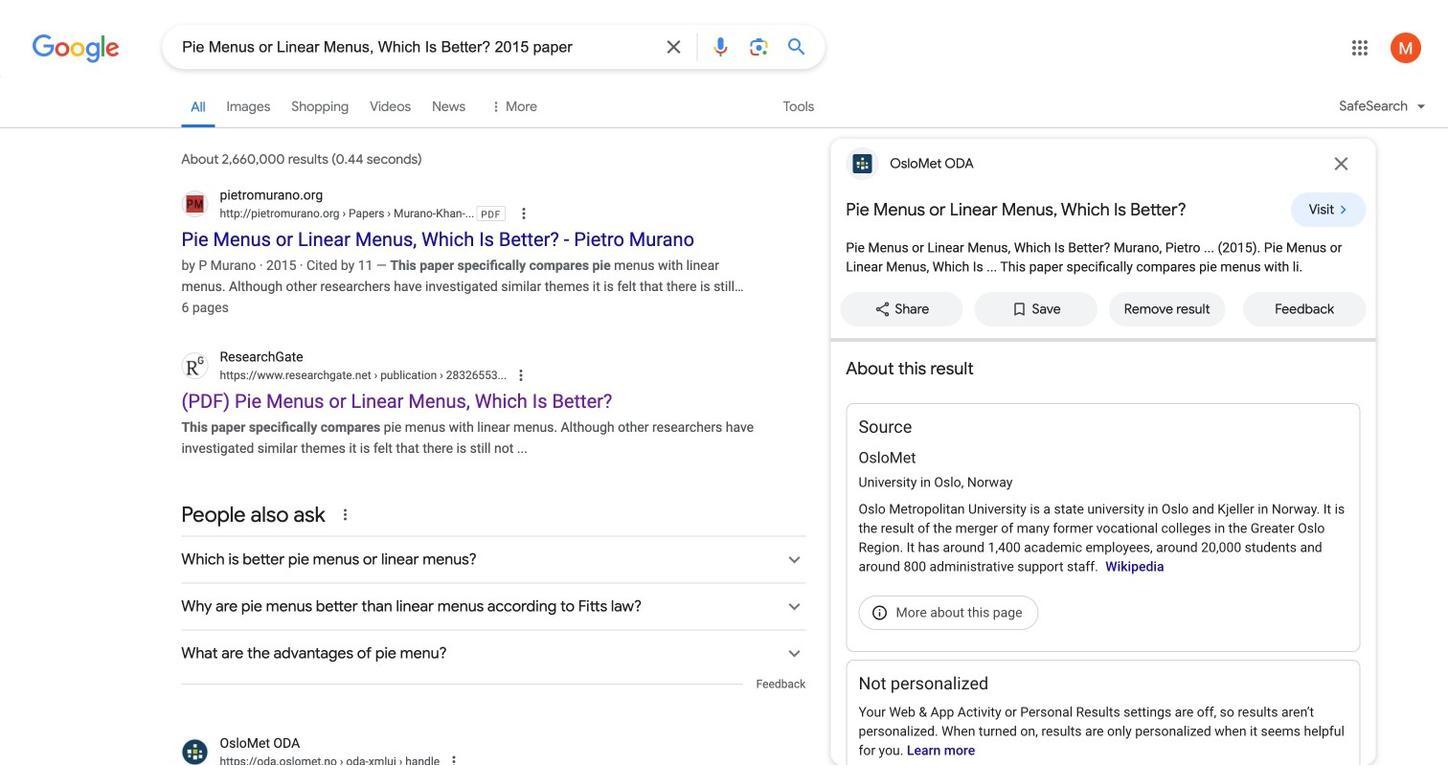 Task type: locate. For each thing, give the bounding box(es) containing it.
None text field
[[220, 205, 474, 222], [371, 369, 507, 382], [220, 205, 474, 222], [371, 369, 507, 382]]

list
[[841, 292, 1367, 327]]

search by voice image
[[709, 35, 732, 58]]

list item
[[841, 292, 964, 327], [975, 292, 1098, 327], [1109, 292, 1232, 327], [1244, 292, 1367, 327]]

1 list item from the left
[[841, 292, 964, 327]]

None search field
[[0, 24, 825, 69]]

3 list item from the left
[[1109, 292, 1232, 327]]

google image
[[32, 34, 120, 63]]

2 list item from the left
[[975, 292, 1098, 327]]

save element
[[975, 292, 1098, 327]]

Search text field
[[182, 36, 651, 60]]

4 list item from the left
[[1244, 292, 1367, 327]]

navigation
[[0, 84, 1449, 139]]

None text field
[[339, 207, 474, 220], [220, 367, 507, 384], [220, 754, 440, 766], [337, 756, 440, 766], [339, 207, 474, 220], [220, 367, 507, 384], [220, 754, 440, 766], [337, 756, 440, 766]]



Task type: describe. For each thing, give the bounding box(es) containing it.
search by image image
[[748, 35, 771, 58]]



Task type: vqa. For each thing, say whether or not it's contained in the screenshot.
4th list item
yes



